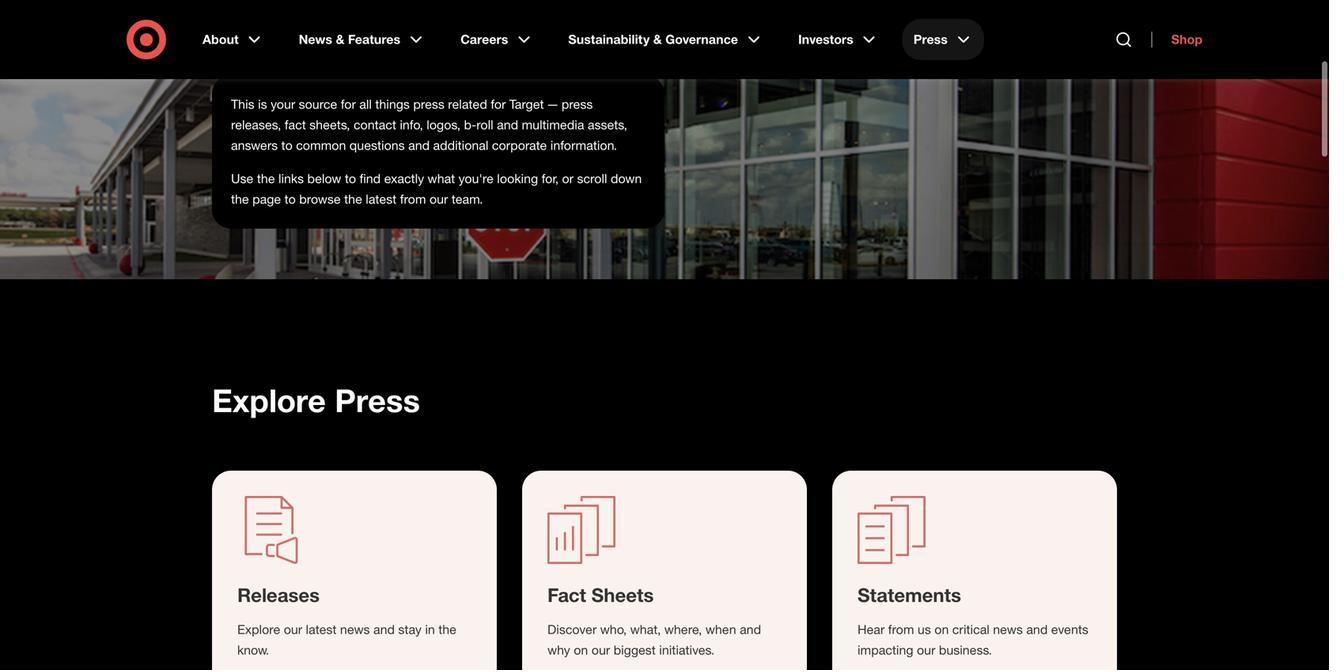 Task type: vqa. For each thing, say whether or not it's contained in the screenshot.
Email address * in the right top of the page
no



Task type: locate. For each thing, give the bounding box(es) containing it.
when
[[706, 622, 736, 637]]

from inside use the links below to find exactly what you're looking for, or scroll down the page to browse the latest from our team.
[[400, 191, 426, 207]]

latest down find
[[366, 191, 397, 207]]

our inside use the links below to find exactly what you're looking for, or scroll down the page to browse the latest from our team.
[[430, 191, 448, 207]]

and inside hear from us on critical news and events impacting our business.
[[1026, 622, 1048, 637]]

1 horizontal spatial latest
[[366, 191, 397, 207]]

fact
[[285, 117, 306, 133]]

1 press from the left
[[413, 97, 445, 112]]

0 horizontal spatial latest
[[306, 622, 337, 637]]

0 horizontal spatial news
[[340, 622, 370, 637]]

corporate
[[492, 138, 547, 153]]

to down links
[[285, 191, 296, 207]]

&
[[336, 32, 344, 47], [653, 32, 662, 47]]

our down what
[[430, 191, 448, 207]]

the
[[257, 171, 275, 186], [231, 191, 249, 207], [344, 191, 362, 207], [438, 622, 456, 637]]

press
[[914, 32, 948, 47], [335, 381, 420, 420]]

the right in
[[438, 622, 456, 637]]

statements
[[858, 583, 961, 606]]

1 horizontal spatial news
[[993, 622, 1023, 637]]

& left governance
[[653, 32, 662, 47]]

on right us
[[935, 622, 949, 637]]

press
[[413, 97, 445, 112], [562, 97, 593, 112]]

our
[[430, 191, 448, 207], [284, 622, 302, 637], [592, 642, 610, 658], [917, 642, 936, 658]]

b-
[[464, 117, 476, 133]]

and down info,
[[408, 138, 430, 153]]

explore our latest news and stay in the know.
[[237, 622, 456, 658]]

1 horizontal spatial press
[[562, 97, 593, 112]]

hear
[[858, 622, 885, 637]]

news right the critical
[[993, 622, 1023, 637]]

& for governance
[[653, 32, 662, 47]]

governance
[[665, 32, 738, 47]]

from
[[400, 191, 426, 207], [888, 622, 914, 637]]

& for features
[[336, 32, 344, 47]]

the up page
[[257, 171, 275, 186]]

careers link
[[449, 19, 545, 60]]

to down fact
[[281, 138, 293, 153]]

investors link
[[787, 19, 890, 60]]

your
[[271, 97, 295, 112]]

news left "stay"
[[340, 622, 370, 637]]

links
[[278, 171, 304, 186]]

multimedia
[[522, 117, 584, 133]]

press right —
[[562, 97, 593, 112]]

and left events
[[1026, 622, 1048, 637]]

who,
[[600, 622, 627, 637]]

our down who,
[[592, 642, 610, 658]]

1 vertical spatial on
[[574, 642, 588, 658]]

this is your source for all things press related for target — press releases, fact sheets, contact info, logos, b-roll and multimedia assets, answers to common questions and additional corporate information.
[[231, 97, 627, 153]]

looking
[[497, 171, 538, 186]]

shop link
[[1152, 32, 1203, 47]]

what,
[[630, 622, 661, 637]]

1 news from the left
[[340, 622, 370, 637]]

the down find
[[344, 191, 362, 207]]

from down exactly
[[400, 191, 426, 207]]

you're
[[459, 171, 494, 186]]

impacting
[[858, 642, 913, 658]]

know.
[[237, 642, 269, 658]]

0 vertical spatial from
[[400, 191, 426, 207]]

explore inside explore our latest news and stay in the know.
[[237, 622, 280, 637]]

0 vertical spatial explore
[[212, 381, 326, 420]]

explore for explore our latest news and stay in the know.
[[237, 622, 280, 637]]

0 horizontal spatial press
[[335, 381, 420, 420]]

hear from us on critical news and events impacting our business.
[[858, 622, 1089, 658]]

on right the 'why' at the bottom left of page
[[574, 642, 588, 658]]

on
[[935, 622, 949, 637], [574, 642, 588, 658]]

shop
[[1171, 32, 1203, 47]]

news inside explore our latest news and stay in the know.
[[340, 622, 370, 637]]

0 horizontal spatial for
[[341, 97, 356, 112]]

2 news from the left
[[993, 622, 1023, 637]]

page
[[253, 191, 281, 207]]

1 horizontal spatial on
[[935, 622, 949, 637]]

roll
[[476, 117, 493, 133]]

latest down the releases at the bottom
[[306, 622, 337, 637]]

and left "stay"
[[373, 622, 395, 637]]

our down us
[[917, 642, 936, 658]]

fact
[[547, 583, 586, 606]]

0 horizontal spatial press
[[413, 97, 445, 112]]

our inside explore our latest news and stay in the know.
[[284, 622, 302, 637]]

from left us
[[888, 622, 914, 637]]

releases,
[[231, 117, 281, 133]]

for
[[341, 97, 356, 112], [491, 97, 506, 112]]

0 vertical spatial on
[[935, 622, 949, 637]]

and right roll
[[497, 117, 518, 133]]

1 vertical spatial explore
[[237, 622, 280, 637]]

the down use
[[231, 191, 249, 207]]

target
[[509, 97, 544, 112]]

for up roll
[[491, 97, 506, 112]]

releases
[[237, 583, 320, 606]]

from inside hear from us on critical news and events impacting our business.
[[888, 622, 914, 637]]

& right news
[[336, 32, 344, 47]]

to
[[281, 138, 293, 153], [345, 171, 356, 186], [285, 191, 296, 207]]

0 horizontal spatial from
[[400, 191, 426, 207]]

latest
[[366, 191, 397, 207], [306, 622, 337, 637]]

0 horizontal spatial &
[[336, 32, 344, 47]]

to left find
[[345, 171, 356, 186]]

and inside discover who, what, where, when and why on our biggest initiatives.
[[740, 622, 761, 637]]

our down the releases at the bottom
[[284, 622, 302, 637]]

1 horizontal spatial &
[[653, 32, 662, 47]]

0 vertical spatial to
[[281, 138, 293, 153]]

events
[[1051, 622, 1089, 637]]

2 press from the left
[[562, 97, 593, 112]]

info,
[[400, 117, 423, 133]]

biggest
[[614, 642, 656, 658]]

is
[[258, 97, 267, 112]]

news
[[340, 622, 370, 637], [993, 622, 1023, 637]]

0 vertical spatial press
[[914, 32, 948, 47]]

1 vertical spatial latest
[[306, 622, 337, 637]]

use
[[231, 171, 253, 186]]

2 & from the left
[[653, 32, 662, 47]]

1 horizontal spatial from
[[888, 622, 914, 637]]

explore
[[212, 381, 326, 420], [237, 622, 280, 637]]

1 vertical spatial from
[[888, 622, 914, 637]]

the inside explore our latest news and stay in the know.
[[438, 622, 456, 637]]

and
[[497, 117, 518, 133], [408, 138, 430, 153], [373, 622, 395, 637], [740, 622, 761, 637], [1026, 622, 1048, 637]]

press link
[[903, 19, 984, 60]]

use the links below to find exactly what you're looking for, or scroll down the page to browse the latest from our team.
[[231, 171, 642, 207]]

0 vertical spatial latest
[[366, 191, 397, 207]]

1 & from the left
[[336, 32, 344, 47]]

0 horizontal spatial on
[[574, 642, 588, 658]]

sustainability & governance
[[568, 32, 738, 47]]

1 vertical spatial to
[[345, 171, 356, 186]]

1 horizontal spatial for
[[491, 97, 506, 112]]

press up logos,
[[413, 97, 445, 112]]

or
[[562, 171, 574, 186]]

and right when
[[740, 622, 761, 637]]

sheets
[[592, 583, 654, 606]]

sustainability & governance link
[[557, 19, 775, 60]]

for left all
[[341, 97, 356, 112]]



Task type: describe. For each thing, give the bounding box(es) containing it.
browse
[[299, 191, 341, 207]]

questions
[[350, 138, 405, 153]]

sheets,
[[309, 117, 350, 133]]

news & features
[[299, 32, 400, 47]]

on inside hear from us on critical news and events impacting our business.
[[935, 622, 949, 637]]

sustainability
[[568, 32, 650, 47]]

below
[[307, 171, 341, 186]]

things
[[375, 97, 410, 112]]

on inside discover who, what, where, when and why on our biggest initiatives.
[[574, 642, 588, 658]]

assets,
[[588, 117, 627, 133]]

1 for from the left
[[341, 97, 356, 112]]

answers
[[231, 138, 278, 153]]

2 vertical spatial to
[[285, 191, 296, 207]]

down
[[611, 171, 642, 186]]

features
[[348, 32, 400, 47]]

our inside discover who, what, where, when and why on our biggest initiatives.
[[592, 642, 610, 658]]

find
[[360, 171, 381, 186]]

news & features link
[[288, 19, 437, 60]]

related
[[448, 97, 487, 112]]

scroll
[[577, 171, 607, 186]]

discover
[[547, 622, 597, 637]]

—
[[547, 97, 558, 112]]

fact sheets
[[547, 583, 654, 606]]

business.
[[939, 642, 992, 658]]

careers
[[461, 32, 508, 47]]

our inside hear from us on critical news and events impacting our business.
[[917, 642, 936, 658]]

where,
[[664, 622, 702, 637]]

additional
[[433, 138, 489, 153]]

to inside this is your source for all things press related for target — press releases, fact sheets, contact info, logos, b-roll and multimedia assets, answers to common questions and additional corporate information.
[[281, 138, 293, 153]]

team.
[[452, 191, 483, 207]]

2 for from the left
[[491, 97, 506, 112]]

information.
[[550, 138, 617, 153]]

exactly
[[384, 171, 424, 186]]

why
[[547, 642, 570, 658]]

and inside explore our latest news and stay in the know.
[[373, 622, 395, 637]]

initiatives.
[[659, 642, 715, 658]]

1 horizontal spatial press
[[914, 32, 948, 47]]

news inside hear from us on critical news and events impacting our business.
[[993, 622, 1023, 637]]

1 vertical spatial press
[[335, 381, 420, 420]]

for,
[[542, 171, 559, 186]]

all
[[359, 97, 372, 112]]

logos,
[[427, 117, 461, 133]]

common
[[296, 138, 346, 153]]

in
[[425, 622, 435, 637]]

about link
[[191, 19, 275, 60]]

latest inside use the links below to find exactly what you're looking for, or scroll down the page to browse the latest from our team.
[[366, 191, 397, 207]]

source
[[299, 97, 337, 112]]

news
[[299, 32, 332, 47]]

stay
[[398, 622, 422, 637]]

discover who, what, where, when and why on our biggest initiatives.
[[547, 622, 761, 658]]

explore for explore press
[[212, 381, 326, 420]]

latest inside explore our latest news and stay in the know.
[[306, 622, 337, 637]]

about
[[203, 32, 239, 47]]

investors
[[798, 32, 853, 47]]

critical
[[952, 622, 990, 637]]

us
[[918, 622, 931, 637]]

this
[[231, 97, 254, 112]]

explore press
[[212, 381, 420, 420]]

what
[[428, 171, 455, 186]]

contact
[[354, 117, 396, 133]]



